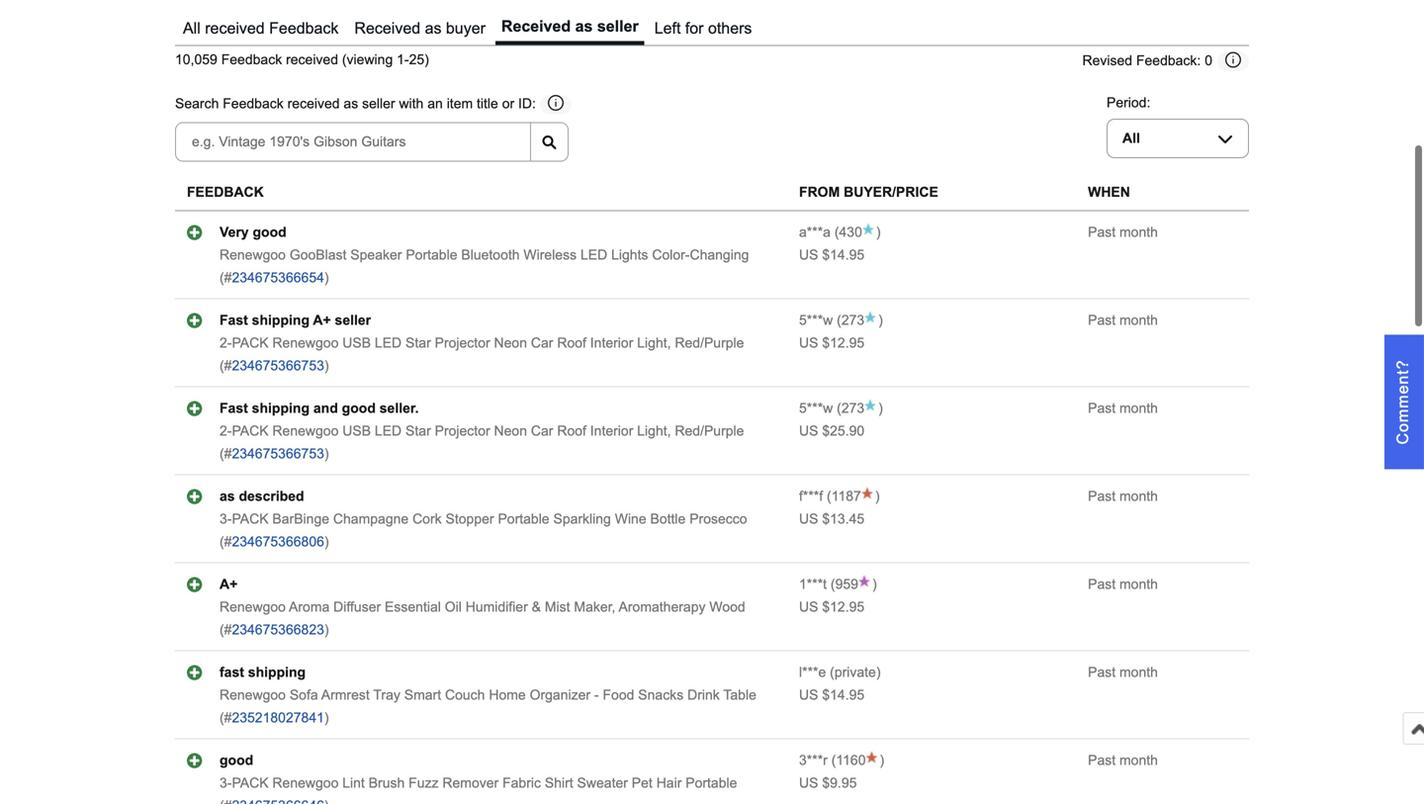 Task type: describe. For each thing, give the bounding box(es) containing it.
and
[[314, 401, 338, 416]]

(# inside renewgoo aroma diffuser essential oil humidifier & mist maker, aromatherapy wood (#
[[220, 623, 232, 638]]

food
[[603, 688, 635, 703]]

roof for fast shipping and good seller.
[[557, 424, 587, 439]]

234675366753 for a+
[[232, 358, 324, 374]]

brush
[[369, 776, 405, 791]]

month for good
[[1120, 753, 1159, 769]]

235218027841 )
[[232, 711, 329, 726]]

feedback left by buyer. element for a+
[[800, 577, 827, 592]]

( 430
[[831, 225, 863, 240]]

red/purple for us $12.95
[[675, 336, 745, 351]]

left for others
[[655, 19, 752, 37]]

feedback for search
[[223, 96, 284, 111]]

as inside button
[[576, 17, 593, 35]]

smart
[[404, 688, 441, 703]]

2- for fast shipping a+ seller
[[220, 336, 232, 351]]

received for search
[[288, 96, 340, 111]]

us inside l***e ( private ) us $14.95
[[800, 688, 819, 703]]

interior for us $25.90
[[591, 424, 634, 439]]

fast for fast shipping and good seller.
[[220, 401, 248, 416]]

$12.95 for 273
[[823, 336, 865, 351]]

roof for fast shipping a+ seller
[[557, 336, 587, 351]]

renewgoo inside renewgoo gooblast speaker portable bluetooth wireless led lights color-changing (#
[[220, 248, 286, 263]]

fast shipping and good seller.
[[220, 401, 419, 416]]

when element
[[1089, 185, 1131, 200]]

234675366654
[[232, 270, 324, 286]]

feedback:
[[1137, 53, 1202, 68]]

235218027841
[[232, 711, 324, 726]]

for
[[686, 19, 704, 37]]

wine
[[615, 512, 647, 527]]

projector for fast shipping a+ seller
[[435, 336, 490, 351]]

color-
[[652, 248, 690, 263]]

drink
[[688, 688, 720, 703]]

a***a
[[800, 225, 831, 240]]

past month for fast shipping
[[1089, 665, 1159, 681]]

feedback left by buyer. element for fast shipping and good seller.
[[800, 401, 833, 416]]

234675366753 ) for and
[[232, 446, 329, 462]]

pack for fast shipping and good seller.
[[232, 424, 269, 439]]

us $25.90
[[800, 424, 865, 439]]

past month for fast shipping and good seller.
[[1089, 401, 1159, 416]]

star for fast shipping a+ seller
[[406, 336, 431, 351]]

all for all
[[1123, 131, 1141, 146]]

( 1187
[[823, 489, 862, 504]]

renewgoo aroma diffuser essential oil humidifier & mist maker, aromatherapy wood (#
[[220, 600, 746, 638]]

past month for fast shipping a+ seller
[[1089, 313, 1159, 328]]

home
[[489, 688, 526, 703]]

usb for seller
[[343, 336, 371, 351]]

champagne
[[333, 512, 409, 527]]

fast shipping a+ seller
[[220, 313, 371, 328]]

month for very good
[[1120, 225, 1159, 240]]

feedback left by buyer. element for good
[[800, 753, 828, 769]]

234675366753 for and
[[232, 446, 324, 462]]

as described
[[220, 489, 304, 504]]

received inside button
[[205, 19, 265, 37]]

an
[[428, 96, 443, 111]]

aromatherapy
[[619, 600, 706, 615]]

us for good
[[800, 776, 819, 791]]

us $12.95 for 5***w
[[800, 336, 865, 351]]

feedback
[[187, 185, 264, 200]]

private
[[835, 665, 877, 681]]

fast shipping and good seller. element
[[220, 401, 419, 416]]

couch
[[445, 688, 485, 703]]

430
[[840, 225, 863, 240]]

led for good
[[375, 424, 402, 439]]

pack for fast shipping a+ seller
[[232, 336, 269, 351]]

title
[[477, 96, 499, 111]]

2-pack renewgoo usb led star projector neon car roof interior light, red/purple (# for fast shipping a+ seller
[[220, 336, 745, 374]]

234675366823 )
[[232, 623, 329, 638]]

hair
[[657, 776, 682, 791]]

us for as described
[[800, 512, 819, 527]]

us $13.45
[[800, 512, 865, 527]]

1160
[[837, 753, 866, 769]]

feedback for 10,059
[[221, 52, 282, 67]]

fast
[[220, 665, 244, 681]]

armrest
[[321, 688, 370, 703]]

235218027841 link
[[232, 711, 324, 726]]

or
[[502, 96, 515, 111]]

received as seller
[[502, 17, 639, 35]]

left for others button
[[649, 12, 758, 45]]

shirt
[[545, 776, 574, 791]]

all received feedback
[[183, 19, 339, 37]]

period:
[[1107, 95, 1151, 111]]

organizer
[[530, 688, 591, 703]]

renewgoo inside renewgoo sofa armrest tray smart couch home organizer - food snacks drink table (#
[[220, 688, 286, 703]]

us $14.95
[[800, 248, 865, 263]]

5***w for $12.95
[[800, 313, 833, 328]]

wireless
[[524, 248, 577, 263]]

feedback element
[[187, 185, 264, 200]]

us $12.95 for 1***t
[[800, 600, 865, 615]]

feedback left by buyer. element for very good
[[800, 225, 831, 240]]

( for a+
[[831, 577, 836, 592]]

(# inside renewgoo sofa armrest tray smart couch home organizer - food snacks drink table (#
[[220, 711, 232, 726]]

sofa
[[290, 688, 318, 703]]

as described element
[[220, 489, 304, 504]]

10,059 feedback received (viewing 1-25)
[[175, 52, 429, 67]]

&
[[532, 600, 541, 615]]

past for as described
[[1089, 489, 1116, 504]]

revised
[[1083, 53, 1133, 68]]

buyer/price
[[844, 185, 939, 200]]

fast shipping a+ seller element
[[220, 313, 371, 328]]

lights
[[612, 248, 649, 263]]

0
[[1205, 53, 1213, 68]]

described
[[239, 489, 304, 504]]

234675366823 link
[[232, 623, 324, 638]]

renewgoo inside renewgoo aroma diffuser essential oil humidifier & mist maker, aromatherapy wood (#
[[220, 600, 286, 615]]

3-pack barbinge champagne cork stopper portable sparkling wine bottle prosecco (#
[[220, 512, 748, 550]]

projector for fast shipping and good seller.
[[435, 424, 490, 439]]

search
[[175, 96, 219, 111]]

pet
[[632, 776, 653, 791]]

273 for us $12.95
[[842, 313, 865, 328]]

seller inside button
[[598, 17, 639, 35]]

past for fast shipping a+ seller
[[1089, 313, 1116, 328]]

shipping for and
[[252, 401, 310, 416]]

1-
[[397, 52, 409, 67]]

past month element for fast shipping a+ seller
[[1089, 313, 1159, 328]]

2-pack renewgoo usb led star projector neon car roof interior light, red/purple (# for fast shipping and good seller.
[[220, 424, 745, 462]]

3 (# from the top
[[220, 446, 232, 462]]

273 for us $25.90
[[842, 401, 865, 416]]

diffuser
[[334, 600, 381, 615]]

3- for 3-pack barbinge champagne cork stopper portable sparkling wine bottle prosecco (#
[[220, 512, 232, 527]]

feedback inside button
[[269, 19, 339, 37]]

past month element for as described
[[1089, 489, 1159, 504]]

bluetooth
[[461, 248, 520, 263]]

good element
[[220, 753, 254, 769]]

neon for fast shipping and good seller.
[[494, 424, 527, 439]]

as left described
[[220, 489, 235, 504]]

humidifier
[[466, 600, 528, 615]]

tray
[[373, 688, 401, 703]]

led for seller
[[375, 336, 402, 351]]

renewgoo down fast shipping a+ seller
[[273, 336, 339, 351]]

234675366654 )
[[232, 270, 329, 286]]

past for fast shipping
[[1089, 665, 1116, 681]]

l***e
[[800, 665, 827, 681]]

fuzz
[[409, 776, 439, 791]]

sparkling
[[554, 512, 611, 527]]

essential
[[385, 600, 441, 615]]

very good element
[[220, 225, 287, 240]]

past for a+
[[1089, 577, 1116, 592]]

past for fast shipping and good seller.
[[1089, 401, 1116, 416]]

gooblast
[[290, 248, 347, 263]]

led inside renewgoo gooblast speaker portable bluetooth wireless led lights color-changing (#
[[581, 248, 608, 263]]

0 horizontal spatial a+
[[220, 577, 238, 592]]

remover
[[443, 776, 499, 791]]

left
[[655, 19, 681, 37]]

from buyer/price element
[[800, 185, 939, 200]]



Task type: vqa. For each thing, say whether or not it's contained in the screenshot.
Pre-owned
no



Task type: locate. For each thing, give the bounding box(es) containing it.
1 vertical spatial neon
[[494, 424, 527, 439]]

4 past month from the top
[[1089, 489, 1159, 504]]

( for fast shipping and good seller.
[[837, 401, 842, 416]]

neon down renewgoo gooblast speaker portable bluetooth wireless led lights color-changing (#
[[494, 336, 527, 351]]

fabric
[[503, 776, 541, 791]]

1 5***w from the top
[[800, 313, 833, 328]]

( right 1***t
[[831, 577, 836, 592]]

( right f***f
[[827, 489, 832, 504]]

5***w for $25.90
[[800, 401, 833, 416]]

red/purple
[[675, 336, 745, 351], [675, 424, 745, 439]]

1 vertical spatial ( 273
[[833, 401, 865, 416]]

car for fast shipping and good seller.
[[531, 424, 554, 439]]

portable right hair
[[686, 776, 738, 791]]

0 vertical spatial interior
[[591, 336, 634, 351]]

star down seller.
[[406, 424, 431, 439]]

3-pack renewgoo lint brush fuzz remover fabric shirt sweater pet hair portable (#
[[220, 776, 738, 804]]

all button
[[1107, 119, 1250, 159]]

1***t
[[800, 577, 827, 592]]

all received feedback button
[[177, 12, 345, 45]]

pack for as described
[[232, 512, 269, 527]]

feedback left by buyer. element containing f***f
[[800, 489, 823, 504]]

us left $25.90 on the bottom of page
[[800, 424, 819, 439]]

1 vertical spatial $14.95
[[823, 688, 865, 703]]

234675366753 link up described
[[232, 446, 324, 462]]

renewgoo down a+ element
[[220, 600, 286, 615]]

0 vertical spatial 3-
[[220, 512, 232, 527]]

2 5***w from the top
[[800, 401, 833, 416]]

good down 235218027841
[[220, 753, 254, 769]]

1 vertical spatial projector
[[435, 424, 490, 439]]

seller left with
[[362, 96, 395, 111]]

7 past month from the top
[[1089, 753, 1159, 769]]

star up seller.
[[406, 336, 431, 351]]

2- for fast shipping and good seller.
[[220, 424, 232, 439]]

(viewing
[[342, 52, 393, 67]]

led left lights
[[581, 248, 608, 263]]

portable right stopper
[[498, 512, 550, 527]]

1 vertical spatial 234675366753 )
[[232, 446, 329, 462]]

feedback left by buyer. element up us $13.45
[[800, 489, 823, 504]]

feedback left by buyer. element left 959
[[800, 577, 827, 592]]

seller left the left
[[598, 17, 639, 35]]

projector up stopper
[[435, 424, 490, 439]]

feedback left by buyer. element containing 1***t
[[800, 577, 827, 592]]

2 car from the top
[[531, 424, 554, 439]]

5 us from the top
[[800, 600, 819, 615]]

shipping down 234675366654 )
[[252, 313, 310, 328]]

0 vertical spatial received
[[205, 19, 265, 37]]

1 vertical spatial us $12.95
[[800, 600, 865, 615]]

prosecco
[[690, 512, 748, 527]]

( for very good
[[835, 225, 840, 240]]

feedback left by buyer. element containing a***a
[[800, 225, 831, 240]]

received up 10,059
[[205, 19, 265, 37]]

1 red/purple from the top
[[675, 336, 745, 351]]

comment? link
[[1385, 335, 1425, 470]]

3- for 3-pack renewgoo lint brush fuzz remover fabric shirt sweater pet hair portable (#
[[220, 776, 232, 791]]

us for a+
[[800, 600, 819, 615]]

month for a+
[[1120, 577, 1159, 592]]

0 vertical spatial 2-
[[220, 336, 232, 351]]

1 234675366753 link from the top
[[232, 358, 324, 374]]

0 vertical spatial $14.95
[[823, 248, 865, 263]]

4 us from the top
[[800, 512, 819, 527]]

shipping up sofa
[[248, 665, 306, 681]]

1 vertical spatial 273
[[842, 401, 865, 416]]

1 vertical spatial 2-pack renewgoo usb led star projector neon car roof interior light, red/purple (#
[[220, 424, 745, 462]]

fast for fast shipping a+ seller
[[220, 313, 248, 328]]

bottle
[[651, 512, 686, 527]]

1 light, from the top
[[638, 336, 671, 351]]

month for fast shipping and good seller.
[[1120, 401, 1159, 416]]

0 vertical spatial good
[[253, 225, 287, 240]]

interior
[[591, 336, 634, 351], [591, 424, 634, 439]]

led down seller.
[[375, 424, 402, 439]]

3 feedback left by buyer. element from the top
[[800, 401, 833, 416]]

1 pack from the top
[[232, 336, 269, 351]]

1 234675366753 from the top
[[232, 358, 324, 374]]

us $12.95 down us $14.95
[[800, 336, 865, 351]]

received inside "button"
[[355, 19, 421, 37]]

1 vertical spatial car
[[531, 424, 554, 439]]

2 feedback left by buyer. element from the top
[[800, 313, 833, 328]]

1 star from the top
[[406, 336, 431, 351]]

f***f
[[800, 489, 823, 504]]

0 vertical spatial 234675366753
[[232, 358, 324, 374]]

0 vertical spatial 5***w
[[800, 313, 833, 328]]

3 past month from the top
[[1089, 401, 1159, 416]]

234675366654 link
[[232, 270, 324, 286]]

maker,
[[574, 600, 616, 615]]

pack inside 3-pack barbinge champagne cork stopper portable sparkling wine bottle prosecco (#
[[232, 512, 269, 527]]

us for fast shipping a+ seller
[[800, 336, 819, 351]]

3- inside 3-pack renewgoo lint brush fuzz remover fabric shirt sweater pet hair portable (#
[[220, 776, 232, 791]]

past month element
[[1089, 225, 1159, 240], [1089, 313, 1159, 328], [1089, 401, 1159, 416], [1089, 489, 1159, 504], [1089, 577, 1159, 592], [1089, 665, 1159, 681], [1089, 753, 1159, 769]]

2 $14.95 from the top
[[823, 688, 865, 703]]

2 vertical spatial feedback
[[223, 96, 284, 111]]

l***e ( private ) us $14.95
[[800, 665, 881, 703]]

roof
[[557, 336, 587, 351], [557, 424, 587, 439]]

projector
[[435, 336, 490, 351], [435, 424, 490, 439]]

0 vertical spatial 2-pack renewgoo usb led star projector neon car roof interior light, red/purple (#
[[220, 336, 745, 374]]

us down a***a
[[800, 248, 819, 263]]

2 interior from the top
[[591, 424, 634, 439]]

4 past from the top
[[1089, 489, 1116, 504]]

past for very good
[[1089, 225, 1116, 240]]

very
[[220, 225, 249, 240]]

past month element for fast shipping and good seller.
[[1089, 401, 1159, 416]]

portable
[[406, 248, 458, 263], [498, 512, 550, 527], [686, 776, 738, 791]]

feedback left by buyer. element up us $9.95
[[800, 753, 828, 769]]

2 us from the top
[[800, 336, 819, 351]]

us $12.95 down ( 959
[[800, 600, 865, 615]]

past month element for good
[[1089, 753, 1159, 769]]

2 usb from the top
[[343, 424, 371, 439]]

good right "very"
[[253, 225, 287, 240]]

lint
[[343, 776, 365, 791]]

all inside popup button
[[1123, 131, 1141, 146]]

1 vertical spatial portable
[[498, 512, 550, 527]]

sweater
[[577, 776, 628, 791]]

( inside l***e ( private ) us $14.95
[[830, 665, 835, 681]]

when
[[1089, 185, 1131, 200]]

renewgoo down very good
[[220, 248, 286, 263]]

1 vertical spatial 234675366753
[[232, 446, 324, 462]]

received for received as seller
[[502, 17, 571, 35]]

0 horizontal spatial received
[[355, 19, 421, 37]]

$14.95
[[823, 248, 865, 263], [823, 688, 865, 703]]

1 projector from the top
[[435, 336, 490, 351]]

us down us $14.95
[[800, 336, 819, 351]]

past month element for fast shipping
[[1089, 665, 1159, 681]]

renewgoo left lint
[[273, 776, 339, 791]]

2 star from the top
[[406, 424, 431, 439]]

interior up the wine on the bottom left of page
[[591, 424, 634, 439]]

renewgoo inside 3-pack renewgoo lint brush fuzz remover fabric shirt sweater pet hair portable (#
[[273, 776, 339, 791]]

1 vertical spatial roof
[[557, 424, 587, 439]]

0 vertical spatial light,
[[638, 336, 671, 351]]

( up $25.90 on the bottom of page
[[837, 401, 842, 416]]

received down 10,059 feedback received (viewing 1-25)
[[288, 96, 340, 111]]

car for fast shipping a+ seller
[[531, 336, 554, 351]]

feedback left by buyer. element for fast shipping a+ seller
[[800, 313, 833, 328]]

7 (# from the top
[[220, 799, 232, 804]]

5***w down us $14.95
[[800, 313, 833, 328]]

1 vertical spatial received
[[286, 52, 338, 67]]

us down l***e
[[800, 688, 819, 703]]

1 roof from the top
[[557, 336, 587, 351]]

4 month from the top
[[1120, 489, 1159, 504]]

month for fast shipping a+ seller
[[1120, 313, 1159, 328]]

2 3- from the top
[[220, 776, 232, 791]]

neon
[[494, 336, 527, 351], [494, 424, 527, 439]]

interior for us $12.95
[[591, 336, 634, 351]]

4 past month element from the top
[[1089, 489, 1159, 504]]

star for fast shipping and good seller.
[[406, 424, 431, 439]]

3 past month element from the top
[[1089, 401, 1159, 416]]

( right a***a
[[835, 225, 840, 240]]

shipping for a+
[[252, 313, 310, 328]]

1 vertical spatial 234675366753 link
[[232, 446, 324, 462]]

feedback left by buyer. element down us $14.95
[[800, 313, 833, 328]]

6 past month element from the top
[[1089, 665, 1159, 681]]

projector down renewgoo gooblast speaker portable bluetooth wireless led lights color-changing (#
[[435, 336, 490, 351]]

fast shipping
[[220, 665, 306, 681]]

3 past from the top
[[1089, 401, 1116, 416]]

0 vertical spatial 273
[[842, 313, 865, 328]]

pack
[[232, 336, 269, 351], [232, 424, 269, 439], [232, 512, 269, 527], [232, 776, 269, 791]]

0 vertical spatial us $12.95
[[800, 336, 865, 351]]

renewgoo gooblast speaker portable bluetooth wireless led lights color-changing (#
[[220, 248, 749, 286]]

received right buyer
[[502, 17, 571, 35]]

1 car from the top
[[531, 336, 554, 351]]

$12.95 down ( 959
[[823, 600, 865, 615]]

all down period:
[[1123, 131, 1141, 146]]

with
[[399, 96, 424, 111]]

private feedback profile element
[[835, 665, 877, 681]]

2 $12.95 from the top
[[823, 600, 865, 615]]

red/purple for us $25.90
[[675, 424, 745, 439]]

as
[[576, 17, 593, 35], [425, 19, 442, 37], [344, 96, 358, 111], [220, 489, 235, 504]]

(# inside 3-pack renewgoo lint brush fuzz remover fabric shirt sweater pet hair portable (#
[[220, 799, 232, 804]]

past month for very good
[[1089, 225, 1159, 240]]

snacks
[[639, 688, 684, 703]]

10,059
[[175, 52, 218, 67]]

pack down fast shipping a+ seller element in the left of the page
[[232, 336, 269, 351]]

1 vertical spatial $12.95
[[823, 600, 865, 615]]

1187
[[832, 489, 862, 504]]

a+ down 234675366654 )
[[313, 313, 331, 328]]

1 ( 273 from the top
[[833, 313, 865, 328]]

234675366823
[[232, 623, 324, 638]]

7 past month element from the top
[[1089, 753, 1159, 769]]

234675366753 ) down fast shipping a+ seller element in the left of the page
[[232, 358, 329, 374]]

0 vertical spatial red/purple
[[675, 336, 745, 351]]

shipping left "and" on the left of the page
[[252, 401, 310, 416]]

feedback left by buyer. element up us $25.90
[[800, 401, 833, 416]]

1 vertical spatial good
[[342, 401, 376, 416]]

7 past from the top
[[1089, 753, 1116, 769]]

us down 1***t
[[800, 600, 819, 615]]

1 3- from the top
[[220, 512, 232, 527]]

( for as described
[[827, 489, 832, 504]]

1 horizontal spatial all
[[1123, 131, 1141, 146]]

2 projector from the top
[[435, 424, 490, 439]]

0 vertical spatial ( 273
[[833, 313, 865, 328]]

$14.95 down private
[[823, 688, 865, 703]]

7 month from the top
[[1120, 753, 1159, 769]]

(# inside renewgoo gooblast speaker portable bluetooth wireless led lights color-changing (#
[[220, 270, 232, 286]]

1 neon from the top
[[494, 336, 527, 351]]

0 vertical spatial projector
[[435, 336, 490, 351]]

feedback right search
[[223, 96, 284, 111]]

( 273 for us $25.90
[[833, 401, 865, 416]]

3 month from the top
[[1120, 401, 1159, 416]]

revised feedback: 0
[[1083, 53, 1213, 68]]

0 vertical spatial 234675366753 link
[[232, 358, 324, 374]]

5 feedback left by buyer. element from the top
[[800, 577, 827, 592]]

0 vertical spatial 234675366753 )
[[232, 358, 329, 374]]

portable inside renewgoo gooblast speaker portable bluetooth wireless led lights color-changing (#
[[406, 248, 458, 263]]

1 vertical spatial red/purple
[[675, 424, 745, 439]]

1 vertical spatial star
[[406, 424, 431, 439]]

renewgoo down fast shipping and good seller.
[[273, 424, 339, 439]]

interior down lights
[[591, 336, 634, 351]]

5 past month from the top
[[1089, 577, 1159, 592]]

( right 3***r
[[832, 753, 837, 769]]

2 273 from the top
[[842, 401, 865, 416]]

as inside "button"
[[425, 19, 442, 37]]

2 vertical spatial received
[[288, 96, 340, 111]]

us $12.95
[[800, 336, 865, 351], [800, 600, 865, 615]]

us for fast shipping and good seller.
[[800, 424, 819, 439]]

234675366753 link for and
[[232, 446, 324, 462]]

1 us $12.95 from the top
[[800, 336, 865, 351]]

( 273 for us $12.95
[[833, 313, 865, 328]]

( for fast shipping a+ seller
[[837, 313, 842, 328]]

5***w up us $25.90
[[800, 401, 833, 416]]

seller down "speaker" at left
[[335, 313, 371, 328]]

0 vertical spatial $12.95
[[823, 336, 865, 351]]

1 vertical spatial seller
[[362, 96, 395, 111]]

item
[[447, 96, 473, 111]]

light, for us $25.90
[[638, 424, 671, 439]]

portable inside 3-pack renewgoo lint brush fuzz remover fabric shirt sweater pet hair portable (#
[[686, 776, 738, 791]]

1 2- from the top
[[220, 336, 232, 351]]

( 959
[[827, 577, 859, 592]]

6 feedback left by buyer. element from the top
[[800, 665, 827, 681]]

1 fast from the top
[[220, 313, 248, 328]]

a+ down the 234675366806
[[220, 577, 238, 592]]

light, up bottle
[[638, 424, 671, 439]]

2 ( 273 from the top
[[833, 401, 865, 416]]

(# up good element
[[220, 711, 232, 726]]

feedback left by buyer. element for as described
[[800, 489, 823, 504]]

wood
[[710, 600, 746, 615]]

received
[[502, 17, 571, 35], [355, 19, 421, 37]]

feedback up 10,059 feedback received (viewing 1-25)
[[269, 19, 339, 37]]

$14.95 down ( 430 at the top right of page
[[823, 248, 865, 263]]

2 pack from the top
[[232, 424, 269, 439]]

1 past month element from the top
[[1089, 225, 1159, 240]]

0 vertical spatial all
[[183, 19, 201, 37]]

1 $14.95 from the top
[[823, 248, 865, 263]]

$14.95 inside l***e ( private ) us $14.95
[[823, 688, 865, 703]]

0 vertical spatial shipping
[[252, 313, 310, 328]]

0 horizontal spatial portable
[[406, 248, 458, 263]]

6 past from the top
[[1089, 665, 1116, 681]]

2 (# from the top
[[220, 358, 232, 374]]

received up 1- at left
[[355, 19, 421, 37]]

2 vertical spatial portable
[[686, 776, 738, 791]]

3 pack from the top
[[232, 512, 269, 527]]

renewgoo
[[220, 248, 286, 263], [273, 336, 339, 351], [273, 424, 339, 439], [220, 600, 286, 615], [220, 688, 286, 703], [273, 776, 339, 791]]

stopper
[[446, 512, 494, 527]]

a+ element
[[220, 577, 238, 592]]

month for as described
[[1120, 489, 1159, 504]]

id:
[[519, 96, 536, 111]]

1 vertical spatial led
[[375, 336, 402, 351]]

feedback left by buyer. element containing l***e
[[800, 665, 827, 681]]

5 past from the top
[[1089, 577, 1116, 592]]

0 vertical spatial roof
[[557, 336, 587, 351]]

234675366753 )
[[232, 358, 329, 374], [232, 446, 329, 462]]

received for received as buyer
[[355, 19, 421, 37]]

234675366753 link down fast shipping a+ seller element in the left of the page
[[232, 358, 324, 374]]

good right "and" on the left of the page
[[342, 401, 376, 416]]

red/purple up prosecco
[[675, 424, 745, 439]]

received inside button
[[502, 17, 571, 35]]

received as buyer
[[355, 19, 486, 37]]

$13.45
[[823, 512, 865, 527]]

(# down good element
[[220, 799, 232, 804]]

6 (# from the top
[[220, 711, 232, 726]]

959
[[836, 577, 859, 592]]

light, for us $12.95
[[638, 336, 671, 351]]

0 vertical spatial seller
[[598, 17, 639, 35]]

received as buyer button
[[349, 12, 492, 45]]

2-pack renewgoo usb led star projector neon car roof interior light, red/purple (# up stopper
[[220, 424, 745, 462]]

as left the left
[[576, 17, 593, 35]]

0 vertical spatial star
[[406, 336, 431, 351]]

us down f***f
[[800, 512, 819, 527]]

2-
[[220, 336, 232, 351], [220, 424, 232, 439]]

others
[[708, 19, 752, 37]]

pack down good element
[[232, 776, 269, 791]]

roof up sparkling
[[557, 424, 587, 439]]

2 vertical spatial seller
[[335, 313, 371, 328]]

1 horizontal spatial portable
[[498, 512, 550, 527]]

seller.
[[380, 401, 419, 416]]

234675366806 link
[[232, 535, 324, 550]]

0 vertical spatial fast
[[220, 313, 248, 328]]

2 past month element from the top
[[1089, 313, 1159, 328]]

feedback left by buyer. element for fast shipping
[[800, 665, 827, 681]]

2 vertical spatial good
[[220, 753, 254, 769]]

3- down as described element
[[220, 512, 232, 527]]

red/purple down changing
[[675, 336, 745, 351]]

pack inside 3-pack renewgoo lint brush fuzz remover fabric shirt sweater pet hair portable (#
[[232, 776, 269, 791]]

5 (# from the top
[[220, 623, 232, 638]]

0 horizontal spatial all
[[183, 19, 201, 37]]

1 vertical spatial 5***w
[[800, 401, 833, 416]]

1 interior from the top
[[591, 336, 634, 351]]

1 vertical spatial all
[[1123, 131, 1141, 146]]

select the feedback time period you want to see element
[[1107, 95, 1151, 111]]

234675366753 up described
[[232, 446, 324, 462]]

( right l***e
[[830, 665, 835, 681]]

1 past from the top
[[1089, 225, 1116, 240]]

4 feedback left by buyer. element from the top
[[800, 489, 823, 504]]

pack down as described element
[[232, 512, 269, 527]]

1 vertical spatial interior
[[591, 424, 634, 439]]

2 234675366753 ) from the top
[[232, 446, 329, 462]]

1 past month from the top
[[1089, 225, 1159, 240]]

past month for a+
[[1089, 577, 1159, 592]]

all for all received feedback
[[183, 19, 201, 37]]

1 month from the top
[[1120, 225, 1159, 240]]

2 fast from the top
[[220, 401, 248, 416]]

0 vertical spatial a+
[[313, 313, 331, 328]]

1 2-pack renewgoo usb led star projector neon car roof interior light, red/purple (# from the top
[[220, 336, 745, 374]]

0 vertical spatial led
[[581, 248, 608, 263]]

3- inside 3-pack barbinge champagne cork stopper portable sparkling wine bottle prosecco (#
[[220, 512, 232, 527]]

feedback left by buyer. element up us $14.95
[[800, 225, 831, 240]]

234675366753 down fast shipping a+ seller element in the left of the page
[[232, 358, 324, 374]]

$12.95 up $25.90 on the bottom of page
[[823, 336, 865, 351]]

1 vertical spatial usb
[[343, 424, 371, 439]]

seller
[[598, 17, 639, 35], [362, 96, 395, 111], [335, 313, 371, 328]]

received for 10,059
[[286, 52, 338, 67]]

usb down fast shipping and good seller. element
[[343, 424, 371, 439]]

feedback left by buyer. element containing 3***r
[[800, 753, 828, 769]]

1 usb from the top
[[343, 336, 371, 351]]

1 vertical spatial a+
[[220, 577, 238, 592]]

5 past month element from the top
[[1089, 577, 1159, 592]]

234675366753 ) for a+
[[232, 358, 329, 374]]

2-pack renewgoo usb led star projector neon car roof interior light, red/purple (#
[[220, 336, 745, 374], [220, 424, 745, 462]]

buyer
[[446, 19, 486, 37]]

-
[[595, 688, 599, 703]]

feedback down all received feedback button
[[221, 52, 282, 67]]

2 light, from the top
[[638, 424, 671, 439]]

2 234675366753 link from the top
[[232, 446, 324, 462]]

(# down "very"
[[220, 270, 232, 286]]

2 2-pack renewgoo usb led star projector neon car roof interior light, red/purple (# from the top
[[220, 424, 745, 462]]

234675366753
[[232, 358, 324, 374], [232, 446, 324, 462]]

portable inside 3-pack barbinge champagne cork stopper portable sparkling wine bottle prosecco (#
[[498, 512, 550, 527]]

(# inside 3-pack barbinge champagne cork stopper portable sparkling wine bottle prosecco (#
[[220, 535, 232, 550]]

past month element for very good
[[1089, 225, 1159, 240]]

1 vertical spatial feedback
[[221, 52, 282, 67]]

1 vertical spatial shipping
[[252, 401, 310, 416]]

1 feedback left by buyer. element from the top
[[800, 225, 831, 240]]

2 past from the top
[[1089, 313, 1116, 328]]

as left buyer
[[425, 19, 442, 37]]

( for good
[[832, 753, 837, 769]]

1 $12.95 from the top
[[823, 336, 865, 351]]

6 us from the top
[[800, 688, 819, 703]]

2 month from the top
[[1120, 313, 1159, 328]]

renewgoo down fast shipping element
[[220, 688, 286, 703]]

2 past month from the top
[[1089, 313, 1159, 328]]

fast shipping element
[[220, 665, 306, 681]]

2 horizontal spatial portable
[[686, 776, 738, 791]]

7 feedback left by buyer. element from the top
[[800, 753, 828, 769]]

4 pack from the top
[[232, 776, 269, 791]]

( down us $14.95
[[837, 313, 842, 328]]

2 us $12.95 from the top
[[800, 600, 865, 615]]

month
[[1120, 225, 1159, 240], [1120, 313, 1159, 328], [1120, 401, 1159, 416], [1120, 489, 1159, 504], [1120, 577, 1159, 592], [1120, 665, 1159, 681], [1120, 753, 1159, 769]]

(# up a+ element
[[220, 535, 232, 550]]

2 roof from the top
[[557, 424, 587, 439]]

273
[[842, 313, 865, 328], [842, 401, 865, 416]]

1 horizontal spatial received
[[502, 17, 571, 35]]

2 vertical spatial led
[[375, 424, 402, 439]]

2 2- from the top
[[220, 424, 232, 439]]

1 vertical spatial 2-
[[220, 424, 232, 439]]

2-pack renewgoo usb led star projector neon car roof interior light, red/purple (# down renewgoo gooblast speaker portable bluetooth wireless led lights color-changing (#
[[220, 336, 745, 374]]

( 273 up $25.90 on the bottom of page
[[833, 401, 865, 416]]

5 month from the top
[[1120, 577, 1159, 592]]

fast left "and" on the left of the page
[[220, 401, 248, 416]]

us for very good
[[800, 248, 819, 263]]

6 past month from the top
[[1089, 665, 1159, 681]]

1 vertical spatial 3-
[[220, 776, 232, 791]]

past month for good
[[1089, 753, 1159, 769]]

1 vertical spatial fast
[[220, 401, 248, 416]]

search feedback received as seller with an item title or id:
[[175, 96, 536, 111]]

pack for good
[[232, 776, 269, 791]]

(# down fast shipping a+ seller element in the left of the page
[[220, 358, 232, 374]]

4 (# from the top
[[220, 535, 232, 550]]

1 234675366753 ) from the top
[[232, 358, 329, 374]]

2 red/purple from the top
[[675, 424, 745, 439]]

1 (# from the top
[[220, 270, 232, 286]]

as up e.g. vintage 1970's gibson guitars text box
[[344, 96, 358, 111]]

7 us from the top
[[800, 776, 819, 791]]

received
[[205, 19, 265, 37], [286, 52, 338, 67], [288, 96, 340, 111]]

usb for good
[[343, 424, 371, 439]]

0 vertical spatial usb
[[343, 336, 371, 351]]

25)
[[409, 52, 429, 67]]

1 vertical spatial light,
[[638, 424, 671, 439]]

neon up stopper
[[494, 424, 527, 439]]

portable right "speaker" at left
[[406, 248, 458, 263]]

2 vertical spatial shipping
[[248, 665, 306, 681]]

234675366753 link for a+
[[232, 358, 324, 374]]

past for good
[[1089, 753, 1116, 769]]

2 neon from the top
[[494, 424, 527, 439]]

aroma
[[289, 600, 330, 615]]

feedback left by buyer. element
[[800, 225, 831, 240], [800, 313, 833, 328], [800, 401, 833, 416], [800, 489, 823, 504], [800, 577, 827, 592], [800, 665, 827, 681], [800, 753, 828, 769]]

0 vertical spatial car
[[531, 336, 554, 351]]

234675366753 link
[[232, 358, 324, 374], [232, 446, 324, 462]]

e.g. Vintage 1970's Gibson Guitars text field
[[175, 122, 531, 162]]

0 vertical spatial feedback
[[269, 19, 339, 37]]

273 up $25.90 on the bottom of page
[[842, 401, 865, 416]]

past month element for a+
[[1089, 577, 1159, 592]]

234675366806
[[232, 535, 324, 550]]

2 234675366753 from the top
[[232, 446, 324, 462]]

car
[[531, 336, 554, 351], [531, 424, 554, 439]]

2- up as described element
[[220, 424, 232, 439]]

fast down 234675366654 link
[[220, 313, 248, 328]]

1 273 from the top
[[842, 313, 865, 328]]

feedback
[[269, 19, 339, 37], [221, 52, 282, 67], [223, 96, 284, 111]]

3- down good element
[[220, 776, 232, 791]]

234675366753 ) up described
[[232, 446, 329, 462]]

received as seller button
[[496, 12, 645, 45]]

$25.90
[[823, 424, 865, 439]]

$12.95 for 959
[[823, 600, 865, 615]]

a+
[[313, 313, 331, 328], [220, 577, 238, 592]]

mist
[[545, 600, 571, 615]]

received left (viewing
[[286, 52, 338, 67]]

led up seller.
[[375, 336, 402, 351]]

neon for fast shipping a+ seller
[[494, 336, 527, 351]]

1 us from the top
[[800, 248, 819, 263]]

feedback left by buyer. element left private feedback profile element
[[800, 665, 827, 681]]

6 month from the top
[[1120, 665, 1159, 681]]

) inside l***e ( private ) us $14.95
[[877, 665, 881, 681]]

3 us from the top
[[800, 424, 819, 439]]

month for fast shipping
[[1120, 665, 1159, 681]]

234675366806 )
[[232, 535, 329, 550]]

)
[[877, 225, 881, 240], [324, 270, 329, 286], [879, 313, 884, 328], [324, 358, 329, 374], [879, 401, 884, 416], [324, 446, 329, 462], [876, 489, 880, 504], [324, 535, 329, 550], [873, 577, 877, 592], [324, 623, 329, 638], [877, 665, 881, 681], [324, 711, 329, 726], [880, 753, 885, 769]]

past
[[1089, 225, 1116, 240], [1089, 313, 1116, 328], [1089, 401, 1116, 416], [1089, 489, 1116, 504], [1089, 577, 1116, 592], [1089, 665, 1116, 681], [1089, 753, 1116, 769]]

us $9.95
[[800, 776, 857, 791]]

0 vertical spatial neon
[[494, 336, 527, 351]]

1 horizontal spatial a+
[[313, 313, 331, 328]]

0 vertical spatial portable
[[406, 248, 458, 263]]

past month for as described
[[1089, 489, 1159, 504]]

pack up as described element
[[232, 424, 269, 439]]

all inside button
[[183, 19, 201, 37]]



